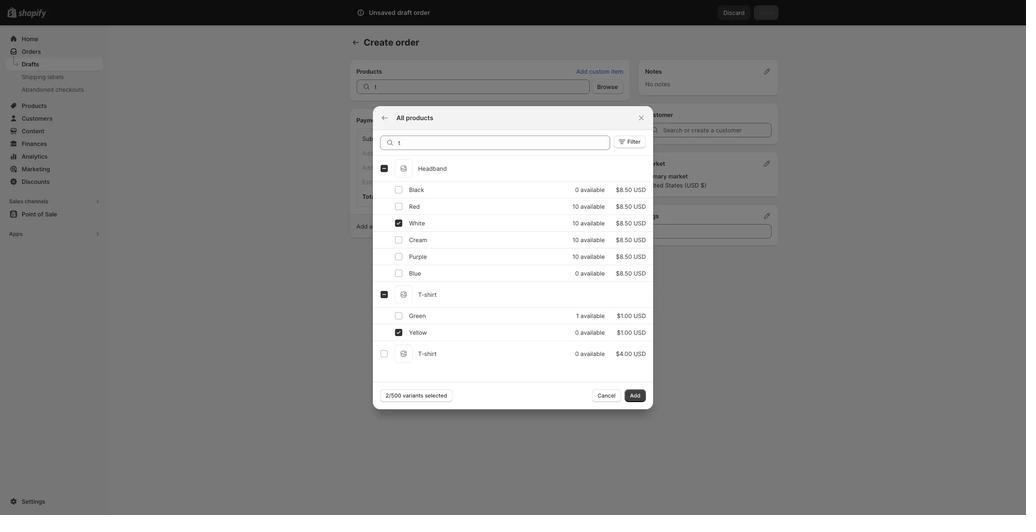 Task type: vqa. For each thing, say whether or not it's contained in the screenshot.


Task type: describe. For each thing, give the bounding box(es) containing it.
available for red
[[581, 203, 605, 210]]

usd for red
[[634, 203, 646, 210]]

settings link
[[5, 496, 103, 508]]

payment
[[472, 223, 497, 230]]

1 t-shirt from the top
[[418, 291, 437, 298]]

apps
[[9, 231, 23, 238]]

no notes
[[646, 81, 671, 88]]

add inside all products dialog
[[630, 392, 641, 399]]

product
[[375, 223, 396, 230]]

filter button
[[614, 135, 646, 148]]

market
[[646, 160, 666, 167]]

$1.00 for 0 available
[[617, 329, 632, 336]]

draft
[[397, 9, 412, 16]]

labels
[[48, 73, 64, 81]]

view
[[458, 223, 471, 230]]

item
[[612, 68, 624, 75]]

white
[[409, 220, 425, 227]]

total
[[363, 193, 377, 200]]

2 — from the top
[[444, 164, 450, 171]]

states
[[666, 182, 683, 189]]

1 t- from the top
[[418, 291, 425, 298]]

primary
[[646, 173, 667, 180]]

cancel
[[598, 392, 616, 399]]

$8.50 usd for cream
[[616, 236, 646, 244]]

10 available for purple
[[573, 253, 605, 260]]

1 — from the top
[[444, 150, 450, 157]]

available for yellow
[[581, 329, 605, 336]]

market
[[669, 173, 688, 180]]

united
[[646, 182, 664, 189]]

$4.00
[[616, 350, 632, 358]]

add button
[[625, 390, 646, 402]]

usd for green
[[634, 312, 646, 320]]

home link
[[5, 33, 103, 45]]

calculate
[[405, 223, 430, 230]]

0 for blue
[[576, 270, 579, 277]]

customer
[[646, 111, 674, 119]]

all products
[[397, 114, 434, 121]]

2 t-shirt from the top
[[418, 350, 437, 358]]

abandoned checkouts link
[[5, 83, 103, 96]]

add for add a product to calculate total and view payment options.
[[357, 223, 368, 230]]

10 for cream
[[573, 236, 579, 244]]

1
[[577, 312, 579, 320]]

add custom item button
[[571, 65, 629, 78]]

1 available
[[577, 312, 605, 320]]

discounts
[[22, 178, 50, 185]]

red
[[409, 203, 420, 210]]

1 vertical spatial order
[[396, 37, 420, 48]]

2/500 variants selected
[[386, 392, 447, 399]]

10 for purple
[[573, 253, 579, 260]]

products
[[406, 114, 434, 121]]

add custom item
[[577, 68, 624, 75]]

shipping labels link
[[5, 71, 103, 83]]

0 for black
[[576, 186, 579, 193]]

sales
[[9, 198, 23, 205]]

all
[[397, 114, 405, 121]]

green
[[409, 312, 426, 320]]

available for t-shirt
[[581, 350, 605, 358]]

0 for yellow
[[576, 329, 579, 336]]

no
[[646, 81, 654, 88]]

usd for blue
[[634, 270, 646, 277]]

purple
[[409, 253, 427, 260]]

$8.50 usd for red
[[616, 203, 646, 210]]

2/500
[[386, 392, 402, 399]]

notes
[[646, 68, 662, 75]]

abandoned checkouts
[[22, 86, 84, 93]]

calculated
[[455, 179, 484, 186]]

to
[[398, 223, 404, 230]]

available for black
[[581, 186, 605, 193]]

$8.50 usd for black
[[616, 186, 646, 193]]

subtotal
[[363, 135, 386, 143]]

$1.00 for 1 available
[[617, 312, 632, 320]]

unsaved draft order
[[369, 9, 430, 16]]

payment
[[357, 117, 382, 124]]

unsaved
[[369, 9, 396, 16]]

search
[[394, 9, 413, 16]]

$8.50 for cream
[[616, 236, 632, 244]]

and
[[446, 223, 456, 230]]

settings
[[22, 499, 45, 506]]

not
[[444, 179, 454, 186]]

discard link
[[719, 5, 751, 20]]

yellow
[[409, 329, 427, 336]]

variants
[[403, 392, 424, 399]]

create
[[364, 37, 394, 48]]

a
[[370, 223, 373, 230]]

10 available for white
[[573, 220, 605, 227]]

channels
[[25, 198, 48, 205]]

sales channels
[[9, 198, 48, 205]]

$8.50 usd for purple
[[616, 253, 646, 260]]

orders link
[[5, 45, 103, 58]]

$8.50 for purple
[[616, 253, 632, 260]]

$8.50 usd for blue
[[616, 270, 646, 277]]

0 available for blue
[[576, 270, 605, 277]]



Task type: locate. For each thing, give the bounding box(es) containing it.
orders
[[22, 48, 41, 55]]

usd for yellow
[[634, 329, 646, 336]]

usd
[[634, 186, 646, 193], [634, 203, 646, 210], [634, 220, 646, 227], [634, 236, 646, 244], [634, 253, 646, 260], [634, 270, 646, 277], [634, 312, 646, 320], [634, 329, 646, 336], [634, 350, 646, 358]]

black
[[409, 186, 424, 193]]

3 0 from the top
[[576, 329, 579, 336]]

5 usd from the top
[[634, 253, 646, 260]]

Search products text field
[[399, 135, 611, 150]]

4 10 available from the top
[[573, 253, 605, 260]]

shipping labels
[[22, 73, 64, 81]]

5 $8.50 usd from the top
[[616, 253, 646, 260]]

shirt down yellow
[[424, 350, 437, 358]]

4 $8.50 usd from the top
[[616, 236, 646, 244]]

3 $8.50 from the top
[[616, 220, 632, 227]]

add
[[577, 68, 588, 75], [357, 223, 368, 230], [630, 392, 641, 399]]

$8.50 usd for white
[[616, 220, 646, 227]]

1 $1.00 from the top
[[617, 312, 632, 320]]

10 for red
[[573, 203, 579, 210]]

1 usd from the top
[[634, 186, 646, 193]]

t-shirt down yellow
[[418, 350, 437, 358]]

2 $1.00 usd from the top
[[617, 329, 646, 336]]

6 usd from the top
[[634, 270, 646, 277]]

1 vertical spatial t-
[[418, 350, 425, 358]]

9 available from the top
[[581, 350, 605, 358]]

0 available for yellow
[[576, 329, 605, 336]]

10 available
[[573, 203, 605, 210], [573, 220, 605, 227], [573, 236, 605, 244], [573, 253, 605, 260]]

$1.00 usd for 1 available
[[617, 312, 646, 320]]

5 $8.50 from the top
[[616, 253, 632, 260]]

3 usd from the top
[[634, 220, 646, 227]]

4 usd from the top
[[634, 236, 646, 244]]

order right draft
[[414, 9, 430, 16]]

available for white
[[581, 220, 605, 227]]

search button
[[379, 5, 641, 20]]

custom
[[590, 68, 610, 75]]

0 available for t-shirt
[[576, 350, 605, 358]]

primary market united states (usd $)
[[646, 173, 707, 189]]

1 0 available from the top
[[576, 186, 605, 193]]

filter
[[628, 138, 641, 145]]

usd for black
[[634, 186, 646, 193]]

3 available from the top
[[581, 220, 605, 227]]

1 $8.50 from the top
[[616, 186, 632, 193]]

2 $1.00 from the top
[[617, 329, 632, 336]]

$1.00 usd
[[617, 312, 646, 320], [617, 329, 646, 336]]

0 vertical spatial —
[[444, 150, 450, 157]]

1 available from the top
[[581, 186, 605, 193]]

$1.00
[[617, 312, 632, 320], [617, 329, 632, 336]]

3 0 available from the top
[[576, 329, 605, 336]]

add left custom
[[577, 68, 588, 75]]

$4.00 usd
[[616, 350, 646, 358]]

shirt up green
[[424, 291, 437, 298]]

3 $8.50 usd from the top
[[616, 220, 646, 227]]

add right the cancel
[[630, 392, 641, 399]]

5 available from the top
[[581, 253, 605, 260]]

t- up green
[[418, 291, 425, 298]]

available for green
[[581, 312, 605, 320]]

t-shirt
[[418, 291, 437, 298], [418, 350, 437, 358]]

1 0 from the top
[[576, 186, 579, 193]]

2/500 variants selected button
[[380, 390, 453, 402]]

usd for purple
[[634, 253, 646, 260]]

0 vertical spatial t-
[[418, 291, 425, 298]]

10 available for red
[[573, 203, 605, 210]]

$)
[[701, 182, 707, 189]]

order right create
[[396, 37, 420, 48]]

notes
[[655, 81, 671, 88]]

abandoned
[[22, 86, 54, 93]]

checkouts
[[55, 86, 84, 93]]

0 vertical spatial shirt
[[424, 291, 437, 298]]

0 vertical spatial add
[[577, 68, 588, 75]]

1 vertical spatial add
[[357, 223, 368, 230]]

$1.00 usd for 0 available
[[617, 329, 646, 336]]

discounts link
[[5, 176, 103, 188]]

2 10 from the top
[[573, 220, 579, 227]]

options.
[[498, 223, 521, 230]]

1 vertical spatial shirt
[[424, 350, 437, 358]]

usd for t-shirt
[[634, 350, 646, 358]]

not calculated
[[444, 179, 484, 186]]

browse button
[[592, 80, 624, 94]]

4 0 available from the top
[[576, 350, 605, 358]]

9 usd from the top
[[634, 350, 646, 358]]

$0.00
[[602, 135, 618, 143], [602, 150, 618, 157], [602, 179, 618, 186], [601, 193, 618, 200]]

4 available from the top
[[581, 236, 605, 244]]

1 shirt from the top
[[424, 291, 437, 298]]

add a product to calculate total and view payment options.
[[357, 223, 521, 230]]

tags
[[646, 213, 659, 220]]

4 $8.50 from the top
[[616, 236, 632, 244]]

— up headband
[[444, 150, 450, 157]]

discard
[[724, 9, 745, 16]]

0 horizontal spatial add
[[357, 223, 368, 230]]

selected
[[425, 392, 447, 399]]

headband
[[418, 165, 447, 172]]

7 available from the top
[[581, 312, 605, 320]]

1 horizontal spatial add
[[577, 68, 588, 75]]

4 0 from the top
[[576, 350, 579, 358]]

0 vertical spatial t-shirt
[[418, 291, 437, 298]]

4 10 from the top
[[573, 253, 579, 260]]

shirt
[[424, 291, 437, 298], [424, 350, 437, 358]]

available for blue
[[581, 270, 605, 277]]

home
[[22, 35, 38, 43]]

cancel button
[[593, 390, 621, 402]]

6 available from the top
[[581, 270, 605, 277]]

sales channels button
[[5, 195, 103, 208]]

t- down yellow
[[418, 350, 425, 358]]

$8.50 usd
[[616, 186, 646, 193], [616, 203, 646, 210], [616, 220, 646, 227], [616, 236, 646, 244], [616, 253, 646, 260], [616, 270, 646, 277]]

total
[[432, 223, 444, 230]]

t-shirt up green
[[418, 291, 437, 298]]

usd for cream
[[634, 236, 646, 244]]

0 vertical spatial $1.00
[[617, 312, 632, 320]]

2 10 available from the top
[[573, 220, 605, 227]]

6 $8.50 usd from the top
[[616, 270, 646, 277]]

$1.00 up '$4.00' on the right bottom of the page
[[617, 329, 632, 336]]

all products dialog
[[0, 106, 1027, 410]]

(usd
[[685, 182, 700, 189]]

0
[[576, 186, 579, 193], [576, 270, 579, 277], [576, 329, 579, 336], [576, 350, 579, 358]]

1 vertical spatial t-shirt
[[418, 350, 437, 358]]

products
[[357, 68, 382, 75]]

0 for t-shirt
[[576, 350, 579, 358]]

3 10 from the top
[[573, 236, 579, 244]]

order
[[414, 9, 430, 16], [396, 37, 420, 48]]

2 t- from the top
[[418, 350, 425, 358]]

10 for white
[[573, 220, 579, 227]]

$8.50 for black
[[616, 186, 632, 193]]

10 available for cream
[[573, 236, 605, 244]]

1 $8.50 usd from the top
[[616, 186, 646, 193]]

8 available from the top
[[581, 329, 605, 336]]

drafts
[[22, 61, 39, 68]]

2 available from the top
[[581, 203, 605, 210]]

$1.00 right 1 available at the bottom of page
[[617, 312, 632, 320]]

7 usd from the top
[[634, 312, 646, 320]]

2 shirt from the top
[[424, 350, 437, 358]]

2 horizontal spatial add
[[630, 392, 641, 399]]

$8.50 for red
[[616, 203, 632, 210]]

available for cream
[[581, 236, 605, 244]]

— up not
[[444, 164, 450, 171]]

0 available for black
[[576, 186, 605, 193]]

create order
[[364, 37, 420, 48]]

8 usd from the top
[[634, 329, 646, 336]]

2 vertical spatial add
[[630, 392, 641, 399]]

2 0 available from the top
[[576, 270, 605, 277]]

$8.50 for blue
[[616, 270, 632, 277]]

t-
[[418, 291, 425, 298], [418, 350, 425, 358]]

1 vertical spatial —
[[444, 164, 450, 171]]

1 vertical spatial $1.00 usd
[[617, 329, 646, 336]]

apps button
[[5, 228, 103, 241]]

cream
[[409, 236, 428, 244]]

0 vertical spatial $1.00 usd
[[617, 312, 646, 320]]

1 10 available from the top
[[573, 203, 605, 210]]

browse
[[598, 83, 618, 90]]

available for purple
[[581, 253, 605, 260]]

10
[[573, 203, 579, 210], [573, 220, 579, 227], [573, 236, 579, 244], [573, 253, 579, 260]]

1 vertical spatial $1.00
[[617, 329, 632, 336]]

1 $1.00 usd from the top
[[617, 312, 646, 320]]

usd for white
[[634, 220, 646, 227]]

1 10 from the top
[[573, 203, 579, 210]]

$8.50 for white
[[616, 220, 632, 227]]

shipping
[[22, 73, 46, 81]]

2 0 from the top
[[576, 270, 579, 277]]

6 $8.50 from the top
[[616, 270, 632, 277]]

add for add custom item
[[577, 68, 588, 75]]

shopify image
[[18, 9, 46, 18]]

blue
[[409, 270, 421, 277]]

available
[[581, 186, 605, 193], [581, 203, 605, 210], [581, 220, 605, 227], [581, 236, 605, 244], [581, 253, 605, 260], [581, 270, 605, 277], [581, 312, 605, 320], [581, 329, 605, 336], [581, 350, 605, 358]]

0 vertical spatial order
[[414, 9, 430, 16]]

$8.50
[[616, 186, 632, 193], [616, 203, 632, 210], [616, 220, 632, 227], [616, 236, 632, 244], [616, 253, 632, 260], [616, 270, 632, 277]]

3 10 available from the top
[[573, 236, 605, 244]]

drafts link
[[5, 58, 103, 71]]

add left a
[[357, 223, 368, 230]]

2 $8.50 from the top
[[616, 203, 632, 210]]

2 usd from the top
[[634, 203, 646, 210]]

2 $8.50 usd from the top
[[616, 203, 646, 210]]



